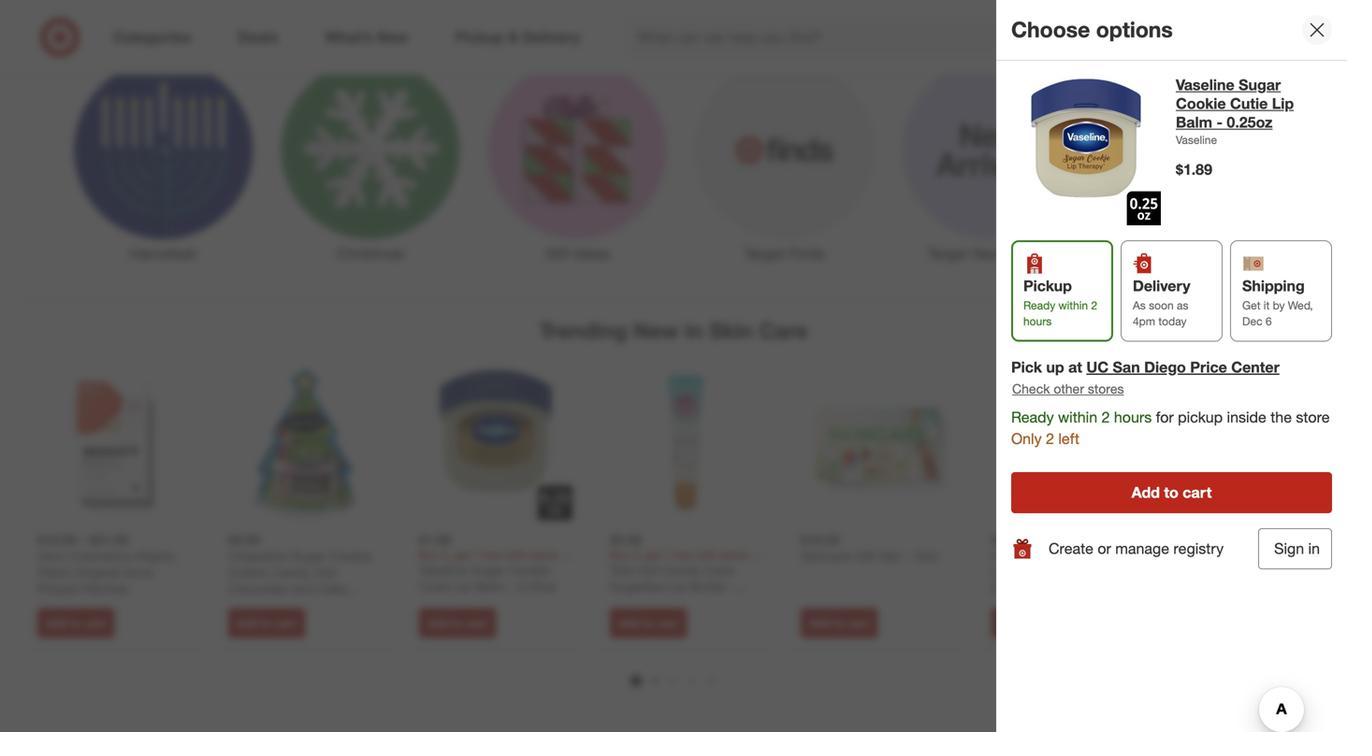 Task type: describe. For each thing, give the bounding box(es) containing it.
1 vertical spatial vaseline
[[1176, 133, 1217, 147]]

dec
[[1242, 314, 1263, 329]]

the
[[1271, 408, 1292, 427]]

create or manage registry
[[1049, 540, 1224, 558]]

hanukkah
[[130, 244, 197, 263]]

What can we help you find? suggestions appear below search field
[[626, 17, 1092, 58]]

gift ideas
[[545, 244, 610, 263]]

add to cart button for carmex daily care limited edition lip balm sticks - 0.06oz/4pk
[[992, 609, 1069, 638]]

vaseline for vaseline sugar cookie cutie lip balm - 0.25oz
[[419, 562, 467, 579]]

$1.89 inside the choose options dialog
[[1176, 161, 1212, 179]]

now
[[899, 9, 954, 42]]

store
[[1296, 408, 1330, 427]]

shipping
[[1242, 277, 1305, 295]]

gift ideas link
[[474, 57, 681, 264]]

of
[[588, 9, 613, 42]]

pick up at uc san diego price center check other stores
[[1011, 358, 1280, 397]]

stores
[[1088, 381, 1124, 397]]

0.52oz
[[610, 595, 649, 611]]

lip inside vaseline sugar cookie cutie lip balm - 0.25oz vaseline
[[1272, 94, 1294, 113]]

add to cart button up registry
[[1011, 472, 1332, 513]]

$5.99 for $5.99 carmex daily care limited edition lip balm sticks - 0.06oz/4pk
[[992, 532, 1024, 548]]

kids'
[[268, 597, 297, 614]]

patches
[[81, 581, 128, 597]]

cake
[[318, 581, 348, 597]]

new for target
[[972, 244, 1003, 263]]

more
[[514, 9, 580, 42]]

christmas
[[336, 244, 405, 263]]

ready inside pickup ready within 2 hours
[[1023, 298, 1055, 312]]

0 horizontal spatial in
[[685, 318, 703, 344]]

san
[[1113, 358, 1140, 376]]

trending
[[539, 318, 627, 344]]

$5.99 for $5.99 chapstick sugar cookie, cotton candy, hot chocolate and cake batter kids' lip balm - 4ct
[[228, 532, 260, 548]]

balm inside $5.99 carmex daily care limited edition lip balm sticks - 0.06oz/4pk
[[1104, 565, 1135, 581]]

add for chapstick sugar cookie, cotton candy, hot chocolate and cake batter kids' lip balm - 4ct
[[237, 616, 258, 630]]

hours inside ready within 2 hours for pickup inside the store only 2 left
[[1114, 408, 1152, 427]]

choose options dialog
[[996, 0, 1347, 733]]

add for skincare gift set - 10ct
[[809, 616, 831, 630]]

within inside pickup ready within 2 hours
[[1059, 298, 1088, 312]]

candy,
[[272, 565, 312, 581]]

add to cart button for chapstick sugar cookie, cotton candy, hot chocolate and cake batter kids' lip balm - 4ct
[[228, 609, 305, 638]]

vaseline for vaseline sugar cookie cutie lip balm - 0.25oz vaseline
[[1176, 76, 1235, 94]]

0.25oz for vaseline sugar cookie cutie lip balm - 0.25oz
[[518, 579, 557, 595]]

curology
[[1183, 562, 1236, 579]]

add for vaseline sugar cookie cutie lip balm - 0.25oz
[[428, 616, 449, 630]]

cart inside the choose options dialog
[[1183, 484, 1212, 502]]

gift inside gift ideas link
[[545, 244, 569, 263]]

cotton
[[228, 565, 268, 581]]

ideas
[[574, 244, 610, 263]]

add to cart for carmex daily care limited edition lip balm sticks - 0.06oz/4pk
[[1000, 616, 1060, 630]]

cane
[[704, 562, 735, 579]]

check
[[1012, 381, 1050, 397]]

face
[[1282, 562, 1310, 579]]

$10.69 for $10.69 - $16.99
[[1183, 532, 1222, 548]]

center
[[1231, 358, 1280, 376]]

left
[[1058, 430, 1080, 448]]

choose options
[[1011, 16, 1173, 43]]

$5.99 for $5.99
[[610, 532, 642, 548]]

add to cart for skincare gift set - 10ct
[[809, 616, 869, 630]]

6
[[1266, 314, 1272, 329]]

add for tree hut candy cane sugarlips lip butter - 0.52oz
[[618, 616, 640, 630]]

trending new in skin care
[[539, 318, 808, 344]]

pickup
[[1178, 408, 1223, 427]]

cookie,
[[329, 548, 374, 565]]

- inside $10.69 - $21.99 hero cosmetics mighty patch original acne pimple patches
[[80, 532, 86, 548]]

target finds
[[744, 244, 825, 263]]

add to cart button for tree hut candy cane sugarlips lip butter - 0.52oz
[[610, 609, 687, 638]]

- inside $5.99 chapstick sugar cookie, cotton candy, hot chocolate and cake batter kids' lip balm - 4ct
[[356, 597, 361, 614]]

by
[[1273, 298, 1285, 312]]

to for carmex daily care limited edition lip balm sticks - 0.06oz/4pk
[[1025, 616, 1035, 630]]

today
[[1159, 314, 1187, 329]]

hours inside pickup ready within 2 hours
[[1023, 314, 1052, 329]]

1 vertical spatial 2
[[1102, 408, 1110, 427]]

what's
[[621, 9, 704, 42]]

on
[[792, 9, 824, 42]]

$16.99
[[1234, 532, 1274, 548]]

patch
[[37, 565, 71, 581]]

skin
[[709, 318, 753, 344]]

target new arrivals link
[[888, 57, 1095, 264]]

target for target finds
[[744, 244, 785, 263]]

target new arrivals
[[927, 244, 1056, 263]]

lip inside vaseline sugar cookie cutie lip balm - 0.25oz
[[454, 579, 472, 595]]

1 vertical spatial $1.89
[[419, 532, 451, 548]]

lip inside $5.99 chapstick sugar cookie, cotton candy, hot chocolate and cake batter kids' lip balm - 4ct
[[301, 597, 319, 614]]

tree
[[610, 562, 634, 579]]

- inside vaseline sugar cookie cutie lip balm - 0.25oz
[[509, 579, 514, 595]]

for
[[1156, 408, 1174, 427]]

$10.69 - $16.99
[[1183, 532, 1274, 548]]

to for vaseline sugar cookie cutie lip balm - 0.25oz
[[452, 616, 463, 630]]

ready within 2 hours for pickup inside the store only 2 left
[[1011, 408, 1330, 448]]

to for tree hut candy cane sugarlips lip butter - 0.52oz
[[643, 616, 654, 630]]

hanukkah link
[[60, 57, 267, 264]]

cookie for vaseline sugar cookie cutie lip balm - 0.25oz vaseline
[[1176, 94, 1226, 113]]

right
[[832, 9, 892, 42]]

- inside $15.00 skincare gift set - 10ct
[[904, 548, 909, 565]]

balm inside vaseline sugar cookie cutie lip balm - 0.25oz
[[475, 579, 505, 595]]

$5.99 carmex daily care limited edition lip balm sticks - 0.06oz/4pk
[[992, 532, 1135, 597]]

within inside ready within 2 hours for pickup inside the store only 2 left
[[1058, 408, 1097, 427]]

cart for hero cosmetics mighty patch original acne pimple patches
[[84, 616, 106, 630]]

add to cart for vaseline sugar cookie cutie lip balm - 0.25oz
[[428, 616, 488, 630]]

explore more of what's going on right now
[[409, 9, 954, 42]]

to for chapstick sugar cookie, cotton candy, hot chocolate and cake batter kids' lip balm - 4ct
[[261, 616, 272, 630]]

cart for skincare gift set - 10ct
[[848, 616, 869, 630]]

sign in
[[1274, 540, 1320, 558]]

explore
[[409, 9, 506, 42]]

$15.00
[[801, 532, 840, 548]]

target finds link
[[681, 57, 888, 264]]

moisturizer
[[1183, 579, 1247, 595]]

search button
[[1079, 17, 1124, 62]]

arrivals
[[1007, 244, 1056, 263]]

registry
[[1174, 540, 1224, 558]]

it
[[1264, 298, 1270, 312]]

going
[[712, 9, 784, 42]]

0 horizontal spatial 2
[[1046, 430, 1054, 448]]

to for hero cosmetics mighty patch original acne pimple patches
[[70, 616, 81, 630]]

add to cart for tree hut candy cane sugarlips lip butter - 0.52oz
[[618, 616, 679, 630]]

cosmetics
[[70, 548, 132, 565]]

as
[[1133, 298, 1146, 312]]

sugar for vaseline sugar cookie cutie lip balm - 0.25oz vaseline
[[1239, 76, 1281, 94]]

top
[[1166, 244, 1190, 263]]

choose
[[1011, 16, 1090, 43]]

edition
[[1039, 565, 1079, 581]]

chapstick
[[228, 548, 287, 565]]

price
[[1190, 358, 1227, 376]]



Task type: locate. For each thing, give the bounding box(es) containing it.
10ct
[[912, 548, 938, 565]]

care right daily
[[1073, 548, 1101, 565]]

1 $5.99 from the left
[[228, 532, 260, 548]]

to down kids'
[[261, 616, 272, 630]]

hero cosmetics mighty patch original acne pimple patches image
[[37, 367, 191, 521], [37, 367, 191, 521]]

cart down vaseline sugar cookie cutie lip balm - 0.25oz
[[466, 616, 488, 630]]

- inside tree hut candy cane sugarlips lip butter - 0.52oz
[[730, 579, 735, 595]]

cart down tree hut candy cane sugarlips lip butter - 0.52oz
[[657, 616, 679, 630]]

lip inside tree hut candy cane sugarlips lip butter - 0.52oz
[[669, 579, 687, 595]]

0 horizontal spatial $10.69
[[37, 532, 77, 548]]

cart for tree hut candy cane sugarlips lip butter - 0.52oz
[[657, 616, 679, 630]]

add to cart down the pimple
[[46, 616, 106, 630]]

1 horizontal spatial hours
[[1114, 408, 1152, 427]]

sign
[[1274, 540, 1304, 558]]

top deals link
[[1095, 57, 1302, 264]]

2 horizontal spatial $5.99
[[992, 532, 1024, 548]]

- inside vaseline sugar cookie cutie lip balm - 0.25oz vaseline
[[1217, 113, 1223, 131]]

hero
[[37, 548, 66, 565]]

hours
[[1023, 314, 1052, 329], [1114, 408, 1152, 427]]

2 $5.99 from the left
[[610, 532, 642, 548]]

$5.99
[[228, 532, 260, 548], [610, 532, 642, 548], [992, 532, 1024, 548]]

to up registry
[[1164, 484, 1179, 502]]

carmex daily care limited edition lip balm sticks - 0.06oz/4pk image
[[992, 367, 1145, 521], [992, 367, 1145, 521]]

cream
[[1239, 562, 1278, 579]]

1 vertical spatial cutie
[[419, 579, 450, 595]]

$10.69 for $10.69 - $21.99 hero cosmetics mighty patch original acne pimple patches
[[37, 532, 77, 548]]

1 horizontal spatial 2
[[1091, 298, 1097, 312]]

gift left set
[[855, 548, 877, 565]]

cart
[[1183, 484, 1212, 502], [84, 616, 106, 630], [275, 616, 297, 630], [466, 616, 488, 630], [657, 616, 679, 630], [848, 616, 869, 630], [1038, 616, 1060, 630]]

delivery as soon as 4pm today
[[1133, 277, 1191, 329]]

new for trending
[[633, 318, 679, 344]]

0 vertical spatial $1.89
[[1176, 161, 1212, 179]]

add down the skincare
[[809, 616, 831, 630]]

1 vertical spatial new
[[633, 318, 679, 344]]

top deals
[[1166, 244, 1232, 263]]

hot
[[315, 565, 336, 581]]

uc
[[1087, 358, 1109, 376]]

to down the skincare
[[834, 616, 844, 630]]

0 vertical spatial care
[[759, 318, 808, 344]]

2 left as
[[1091, 298, 1097, 312]]

balm inside vaseline sugar cookie cutie lip balm - 0.25oz vaseline
[[1176, 113, 1212, 131]]

add to cart button down the skincare
[[801, 609, 878, 638]]

1 horizontal spatial gift
[[855, 548, 877, 565]]

skincare gift set - 10ct image
[[801, 367, 954, 521], [801, 367, 954, 521]]

pickup
[[1023, 277, 1072, 295]]

vaseline sugar cookie cutie lip balm - 0.25oz vaseline
[[1176, 76, 1294, 147]]

hours down pickup
[[1023, 314, 1052, 329]]

cookie
[[1176, 94, 1226, 113], [509, 562, 551, 579]]

$5.99 up tree
[[610, 532, 642, 548]]

add to cart down kids'
[[237, 616, 297, 630]]

other
[[1054, 381, 1084, 397]]

vaseline inside vaseline sugar cookie cutie lip balm - 0.25oz
[[419, 562, 467, 579]]

new
[[972, 244, 1003, 263], [633, 318, 679, 344]]

cookie inside vaseline sugar cookie cutie lip balm - 0.25oz vaseline
[[1176, 94, 1226, 113]]

$21.99
[[89, 532, 128, 548]]

2 vertical spatial vaseline
[[419, 562, 467, 579]]

sticks
[[992, 581, 1027, 597]]

vaseline sugar cookie cutie lip balm - 0.25oz image
[[1011, 76, 1161, 225], [419, 367, 573, 521], [419, 367, 573, 521]]

add to cart down 0.52oz
[[618, 616, 679, 630]]

$10.69
[[37, 532, 77, 548], [1183, 532, 1222, 548]]

to inside the choose options dialog
[[1164, 484, 1179, 502]]

vaseline sugar cookie cutie lip balm - 0.25oz link
[[1176, 76, 1332, 132]]

add for hero cosmetics mighty patch original acne pimple patches
[[46, 616, 67, 630]]

- inside $5.99 carmex daily care limited edition lip balm sticks - 0.06oz/4pk
[[1031, 581, 1036, 597]]

vaseline sugar cookie cutie lip balm - 0.25oz
[[419, 562, 557, 595]]

target left finds
[[744, 244, 785, 263]]

1 horizontal spatial $5.99
[[610, 532, 642, 548]]

1 horizontal spatial cookie
[[1176, 94, 1226, 113]]

0 horizontal spatial $5.99
[[228, 532, 260, 548]]

add to cart button for hero cosmetics mighty patch original acne pimple patches
[[37, 609, 114, 638]]

2 left left
[[1046, 430, 1054, 448]]

pick
[[1011, 358, 1042, 376]]

1 horizontal spatial $10.69
[[1183, 532, 1222, 548]]

curology cream face moisturizer image
[[1183, 367, 1336, 521], [1183, 367, 1336, 521]]

shipping get it by wed, dec 6
[[1242, 277, 1313, 329]]

1 vertical spatial 0.25oz
[[518, 579, 557, 595]]

$10.69 inside $10.69 - $21.99 hero cosmetics mighty patch original acne pimple patches
[[37, 532, 77, 548]]

cutie inside vaseline sugar cookie cutie lip balm - 0.25oz
[[419, 579, 450, 595]]

daily
[[1041, 548, 1070, 565]]

to down the pimple
[[70, 616, 81, 630]]

add to cart button down sticks
[[992, 609, 1069, 638]]

0 vertical spatial new
[[972, 244, 1003, 263]]

2 horizontal spatial sugar
[[1239, 76, 1281, 94]]

0 horizontal spatial care
[[759, 318, 808, 344]]

ready inside ready within 2 hours for pickup inside the store only 2 left
[[1011, 408, 1054, 427]]

1 horizontal spatial $1.89
[[1176, 161, 1212, 179]]

add to cart up registry
[[1132, 484, 1212, 502]]

or
[[1098, 540, 1111, 558]]

1 target from the left
[[744, 244, 785, 263]]

0 horizontal spatial cutie
[[419, 579, 450, 595]]

add inside the choose options dialog
[[1132, 484, 1160, 502]]

0 vertical spatial hours
[[1023, 314, 1052, 329]]

1 vertical spatial ready
[[1011, 408, 1054, 427]]

$10.69 up patch
[[37, 532, 77, 548]]

cart down the skincare
[[848, 616, 869, 630]]

0 horizontal spatial $1.89
[[419, 532, 451, 548]]

1 horizontal spatial new
[[972, 244, 1003, 263]]

finds
[[789, 244, 825, 263]]

target
[[744, 244, 785, 263], [927, 244, 968, 263]]

add to cart button down sugarlips
[[610, 609, 687, 638]]

$10.69 up curology
[[1183, 532, 1222, 548]]

cart up registry
[[1183, 484, 1212, 502]]

2 within from the top
[[1058, 408, 1097, 427]]

target left arrivals
[[927, 244, 968, 263]]

add down the pimple
[[46, 616, 67, 630]]

gift left ideas on the top of page
[[545, 244, 569, 263]]

hut
[[638, 562, 659, 579]]

limited
[[992, 565, 1035, 581]]

in
[[685, 318, 703, 344], [1308, 540, 1320, 558]]

1 vertical spatial hours
[[1114, 408, 1152, 427]]

cutie for vaseline sugar cookie cutie lip balm - 0.25oz vaseline
[[1230, 94, 1268, 113]]

ready
[[1023, 298, 1055, 312], [1011, 408, 1054, 427]]

within down pickup
[[1059, 298, 1088, 312]]

batter
[[228, 597, 264, 614]]

add to cart button down the pimple
[[37, 609, 114, 638]]

add to cart button for skincare gift set - 10ct
[[801, 609, 878, 638]]

to down 0.52oz
[[643, 616, 654, 630]]

to down sticks
[[1025, 616, 1035, 630]]

pickup ready within 2 hours
[[1023, 277, 1097, 329]]

inside
[[1227, 408, 1267, 427]]

add down sticks
[[1000, 616, 1021, 630]]

1 horizontal spatial target
[[927, 244, 968, 263]]

4pm
[[1133, 314, 1155, 329]]

3 $5.99 from the left
[[992, 532, 1024, 548]]

create
[[1049, 540, 1094, 558]]

wed,
[[1288, 298, 1313, 312]]

christmas link
[[267, 57, 474, 264]]

0 vertical spatial ready
[[1023, 298, 1055, 312]]

tree hut candy cane sugarlips lip butter - 0.52oz
[[610, 562, 735, 611]]

vaseline sugar cookie cutie lip balm - 0.25oz image inside the choose options dialog
[[1011, 76, 1161, 225]]

set
[[880, 548, 900, 565]]

2 down stores
[[1102, 408, 1110, 427]]

1 vertical spatial cookie
[[509, 562, 551, 579]]

add to cart for chapstick sugar cookie, cotton candy, hot chocolate and cake batter kids' lip balm - 4ct
[[237, 616, 297, 630]]

search
[[1079, 30, 1124, 48]]

0 vertical spatial 0.25oz
[[1227, 113, 1273, 131]]

0 vertical spatial in
[[685, 318, 703, 344]]

2 vertical spatial 2
[[1046, 430, 1054, 448]]

lip inside $5.99 carmex daily care limited edition lip balm sticks - 0.06oz/4pk
[[1083, 565, 1101, 581]]

new left arrivals
[[972, 244, 1003, 263]]

add up manage
[[1132, 484, 1160, 502]]

0.25oz for vaseline sugar cookie cutie lip balm - 0.25oz vaseline
[[1227, 113, 1273, 131]]

add to cart button
[[1011, 472, 1332, 513], [37, 609, 114, 638], [228, 609, 305, 638], [419, 609, 496, 638], [610, 609, 687, 638], [801, 609, 878, 638], [992, 609, 1069, 638]]

sugar inside vaseline sugar cookie cutie lip balm - 0.25oz vaseline
[[1239, 76, 1281, 94]]

0 horizontal spatial target
[[744, 244, 785, 263]]

cart down the patches
[[84, 616, 106, 630]]

balm
[[1176, 113, 1212, 131], [1104, 565, 1135, 581], [475, 579, 505, 595], [322, 597, 352, 614]]

0 horizontal spatial new
[[633, 318, 679, 344]]

at
[[1069, 358, 1082, 376]]

2 inside pickup ready within 2 hours
[[1091, 298, 1097, 312]]

0 horizontal spatial sugar
[[291, 548, 325, 565]]

ready up 'only'
[[1011, 408, 1054, 427]]

1 horizontal spatial cutie
[[1230, 94, 1268, 113]]

add to cart for hero cosmetics mighty patch original acne pimple patches
[[46, 616, 106, 630]]

hours left the for
[[1114, 408, 1152, 427]]

options
[[1096, 16, 1173, 43]]

1 vertical spatial within
[[1058, 408, 1097, 427]]

1 horizontal spatial sugar
[[471, 562, 506, 579]]

sugarlips
[[610, 579, 665, 595]]

care
[[759, 318, 808, 344], [1073, 548, 1101, 565]]

uc san diego price center button
[[1087, 357, 1280, 378]]

care inside $5.99 carmex daily care limited edition lip balm sticks - 0.06oz/4pk
[[1073, 548, 1101, 565]]

0 vertical spatial 2
[[1091, 298, 1097, 312]]

0.25oz inside vaseline sugar cookie cutie lip balm - 0.25oz vaseline
[[1227, 113, 1273, 131]]

target for target new arrivals
[[927, 244, 968, 263]]

1 vertical spatial care
[[1073, 548, 1101, 565]]

add for carmex daily care limited edition lip balm sticks - 0.06oz/4pk
[[1000, 616, 1021, 630]]

$5.99 inside $5.99 carmex daily care limited edition lip balm sticks - 0.06oz/4pk
[[992, 532, 1024, 548]]

$15.00 skincare gift set - 10ct
[[801, 532, 938, 565]]

1 horizontal spatial care
[[1073, 548, 1101, 565]]

0.25oz inside vaseline sugar cookie cutie lip balm - 0.25oz
[[518, 579, 557, 595]]

sugar for vaseline sugar cookie cutie lip balm - 0.25oz
[[471, 562, 506, 579]]

chapstick sugar cookie, cotton candy, hot chocolate and cake batter kids' lip balm - 4ct image
[[228, 367, 382, 521], [228, 367, 382, 521]]

0.06oz/4pk
[[1039, 581, 1105, 597]]

1 within from the top
[[1059, 298, 1088, 312]]

sugar inside vaseline sugar cookie cutie lip balm - 0.25oz
[[471, 562, 506, 579]]

care right skin
[[759, 318, 808, 344]]

sugar inside $5.99 chapstick sugar cookie, cotton candy, hot chocolate and cake batter kids' lip balm - 4ct
[[291, 548, 325, 565]]

carmex
[[992, 548, 1037, 565]]

0 vertical spatial cutie
[[1230, 94, 1268, 113]]

2 $10.69 from the left
[[1183, 532, 1222, 548]]

cart down kids'
[[275, 616, 297, 630]]

ready down pickup
[[1023, 298, 1055, 312]]

sign in button
[[1258, 528, 1332, 570]]

add to cart inside the choose options dialog
[[1132, 484, 1212, 502]]

gift inside $15.00 skincare gift set - 10ct
[[855, 548, 877, 565]]

and
[[292, 581, 314, 597]]

0 vertical spatial gift
[[545, 244, 569, 263]]

0 horizontal spatial 0.25oz
[[518, 579, 557, 595]]

1 horizontal spatial 0.25oz
[[1227, 113, 1273, 131]]

cart for vaseline sugar cookie cutie lip balm - 0.25oz
[[466, 616, 488, 630]]

to down vaseline sugar cookie cutie lip balm - 0.25oz
[[452, 616, 463, 630]]

cart for carmex daily care limited edition lip balm sticks - 0.06oz/4pk
[[1038, 616, 1060, 630]]

add to cart button down chocolate
[[228, 609, 305, 638]]

2 target from the left
[[927, 244, 968, 263]]

$5.99 up "limited"
[[992, 532, 1024, 548]]

-
[[1217, 113, 1223, 131], [80, 532, 86, 548], [1225, 532, 1231, 548], [904, 548, 909, 565], [509, 579, 514, 595], [730, 579, 735, 595], [1031, 581, 1036, 597], [356, 597, 361, 614]]

delivery
[[1133, 277, 1191, 295]]

in right "sign"
[[1308, 540, 1320, 558]]

cookie for vaseline sugar cookie cutie lip balm - 0.25oz
[[509, 562, 551, 579]]

1 horizontal spatial in
[[1308, 540, 1320, 558]]

0 horizontal spatial hours
[[1023, 314, 1052, 329]]

1 $10.69 from the left
[[37, 532, 77, 548]]

cookie inside vaseline sugar cookie cutie lip balm - 0.25oz
[[509, 562, 551, 579]]

in left skin
[[685, 318, 703, 344]]

$1.89 down vaseline sugar cookie cutie lip balm - 0.25oz vaseline
[[1176, 161, 1212, 179]]

$5.99 inside $5.99 chapstick sugar cookie, cotton candy, hot chocolate and cake batter kids' lip balm - 4ct
[[228, 532, 260, 548]]

add to cart down vaseline sugar cookie cutie lip balm - 0.25oz
[[428, 616, 488, 630]]

candy
[[662, 562, 700, 579]]

cart down 0.06oz/4pk
[[1038, 616, 1060, 630]]

0 vertical spatial within
[[1059, 298, 1088, 312]]

get
[[1242, 298, 1261, 312]]

add to cart button for vaseline sugar cookie cutie lip balm - 0.25oz
[[419, 609, 496, 638]]

add to cart
[[1132, 484, 1212, 502], [46, 616, 106, 630], [237, 616, 297, 630], [428, 616, 488, 630], [618, 616, 679, 630], [809, 616, 869, 630], [1000, 616, 1060, 630]]

cutie
[[1230, 94, 1268, 113], [419, 579, 450, 595]]

add to cart button down vaseline sugar cookie cutie lip balm - 0.25oz
[[419, 609, 496, 638]]

0 vertical spatial vaseline
[[1176, 76, 1235, 94]]

vaseline
[[1176, 76, 1235, 94], [1176, 133, 1217, 147], [419, 562, 467, 579]]

cutie inside vaseline sugar cookie cutie lip balm - 0.25oz vaseline
[[1230, 94, 1268, 113]]

0 horizontal spatial cookie
[[509, 562, 551, 579]]

manage
[[1115, 540, 1169, 558]]

original
[[75, 565, 120, 581]]

diego
[[1144, 358, 1186, 376]]

target inside 'link'
[[744, 244, 785, 263]]

0 horizontal spatial gift
[[545, 244, 569, 263]]

in inside button
[[1308, 540, 1320, 558]]

$1.89 up vaseline sugar cookie cutie lip balm - 0.25oz
[[419, 532, 451, 548]]

add to cart down the skincare
[[809, 616, 869, 630]]

new right trending
[[633, 318, 679, 344]]

add down vaseline sugar cookie cutie lip balm - 0.25oz
[[428, 616, 449, 630]]

add down 0.52oz
[[618, 616, 640, 630]]

1 vertical spatial gift
[[855, 548, 877, 565]]

tree hut candy cane sugarlips lip butter - 0.52oz image
[[610, 367, 763, 521], [610, 367, 763, 521]]

within up left
[[1058, 408, 1097, 427]]

add down 'batter'
[[237, 616, 258, 630]]

2 horizontal spatial 2
[[1102, 408, 1110, 427]]

mighty
[[136, 548, 176, 565]]

lip
[[1272, 94, 1294, 113], [1083, 565, 1101, 581], [454, 579, 472, 595], [669, 579, 687, 595], [301, 597, 319, 614]]

to for skincare gift set - 10ct
[[834, 616, 844, 630]]

cart for chapstick sugar cookie, cotton candy, hot chocolate and cake batter kids' lip balm - 4ct
[[275, 616, 297, 630]]

balm inside $5.99 chapstick sugar cookie, cotton candy, hot chocolate and cake batter kids' lip balm - 4ct
[[322, 597, 352, 614]]

cutie for vaseline sugar cookie cutie lip balm - 0.25oz
[[419, 579, 450, 595]]

$5.99 up cotton
[[228, 532, 260, 548]]

1 vertical spatial in
[[1308, 540, 1320, 558]]

0 vertical spatial cookie
[[1176, 94, 1226, 113]]

add to cart down sticks
[[1000, 616, 1060, 630]]

butter
[[690, 579, 726, 595]]



Task type: vqa. For each thing, say whether or not it's contained in the screenshot.
GIFT IDEAS link
yes



